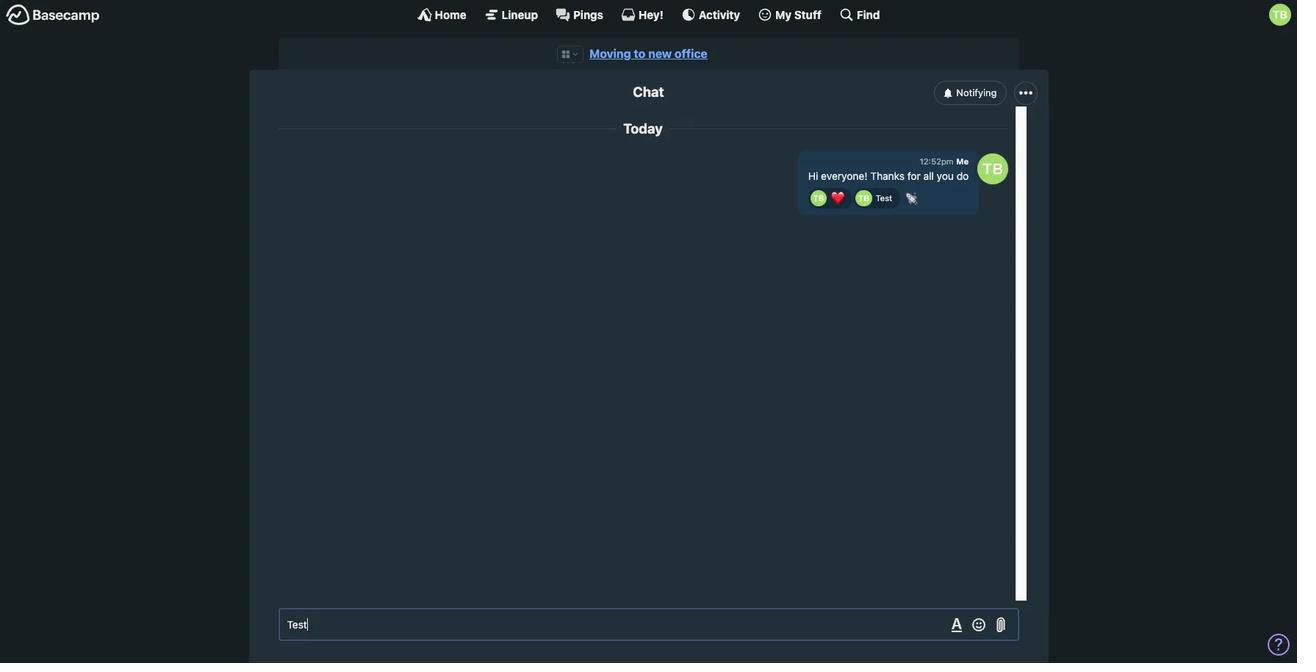 Task type: locate. For each thing, give the bounding box(es) containing it.
to
[[634, 47, 645, 60]]

1 vertical spatial test
[[287, 619, 307, 631]]

office
[[675, 47, 708, 60]]

0 vertical spatial test
[[876, 193, 892, 203]]

pings button
[[556, 7, 603, 22]]

notifying
[[956, 87, 997, 98]]

0 vertical spatial tim burton image
[[1269, 4, 1291, 26]]

12:52pm hi everyone! thanks for all you do
[[808, 157, 969, 182]]

tim burton image
[[1269, 4, 1291, 26], [977, 153, 1008, 184], [856, 190, 872, 207]]

switch accounts image
[[6, 4, 100, 26]]

everyone!
[[821, 170, 868, 182]]

my stuff button
[[758, 7, 822, 22]]

thanks
[[870, 170, 905, 182]]

1 horizontal spatial test
[[876, 193, 892, 203]]

tim b. boosted the chat with 'test' element
[[853, 188, 900, 209]]

0 horizontal spatial test
[[287, 619, 307, 631]]

do
[[957, 170, 969, 182]]

0 horizontal spatial tim burton image
[[856, 190, 872, 207]]

today
[[623, 121, 663, 137]]

2 vertical spatial tim burton image
[[856, 190, 872, 207]]

activity
[[699, 8, 740, 21]]

test inside text field
[[287, 619, 307, 631]]

moving to new office
[[590, 47, 708, 60]]

stuff
[[794, 8, 822, 21]]

notifying link
[[934, 81, 1007, 105]]

❤️
[[831, 191, 845, 204]]

home link
[[417, 7, 466, 22]]

lineup
[[502, 8, 538, 21]]

2 horizontal spatial tim burton image
[[1269, 4, 1291, 26]]

moving
[[590, 47, 631, 60]]

new
[[648, 47, 672, 60]]

1 vertical spatial tim burton image
[[977, 153, 1008, 184]]

test
[[876, 193, 892, 203], [287, 619, 307, 631]]



Task type: vqa. For each thing, say whether or not it's contained in the screenshot.
the middle Tim Burton icon
yes



Task type: describe. For each thing, give the bounding box(es) containing it.
lineup link
[[484, 7, 538, 22]]

tim b. boosted the chat with '❤️' element
[[808, 188, 853, 209]]

home
[[435, 8, 466, 21]]

pings
[[573, 8, 603, 21]]

chat
[[633, 84, 664, 100]]

hey!
[[639, 8, 663, 21]]

main element
[[0, 0, 1297, 29]]

12:52pm link
[[920, 157, 954, 166]]

Test text field
[[278, 609, 1019, 642]]

my
[[775, 8, 792, 21]]

activity link
[[681, 7, 740, 22]]

for
[[907, 170, 921, 182]]

you
[[937, 170, 954, 182]]

moving to new office link
[[590, 47, 708, 60]]

12:52pm
[[920, 157, 954, 166]]

tim burton image inside tim b. boosted the chat with 'test' element
[[856, 190, 872, 207]]

tim burton image
[[810, 190, 827, 207]]

find
[[857, 8, 880, 21]]

1 horizontal spatial tim burton image
[[977, 153, 1008, 184]]

my stuff
[[775, 8, 822, 21]]

hey! button
[[621, 7, 663, 22]]

12:52pm element
[[920, 157, 954, 166]]

tim burton image inside main element
[[1269, 4, 1291, 26]]

all
[[923, 170, 934, 182]]

find button
[[839, 7, 880, 22]]

hi
[[808, 170, 818, 182]]



